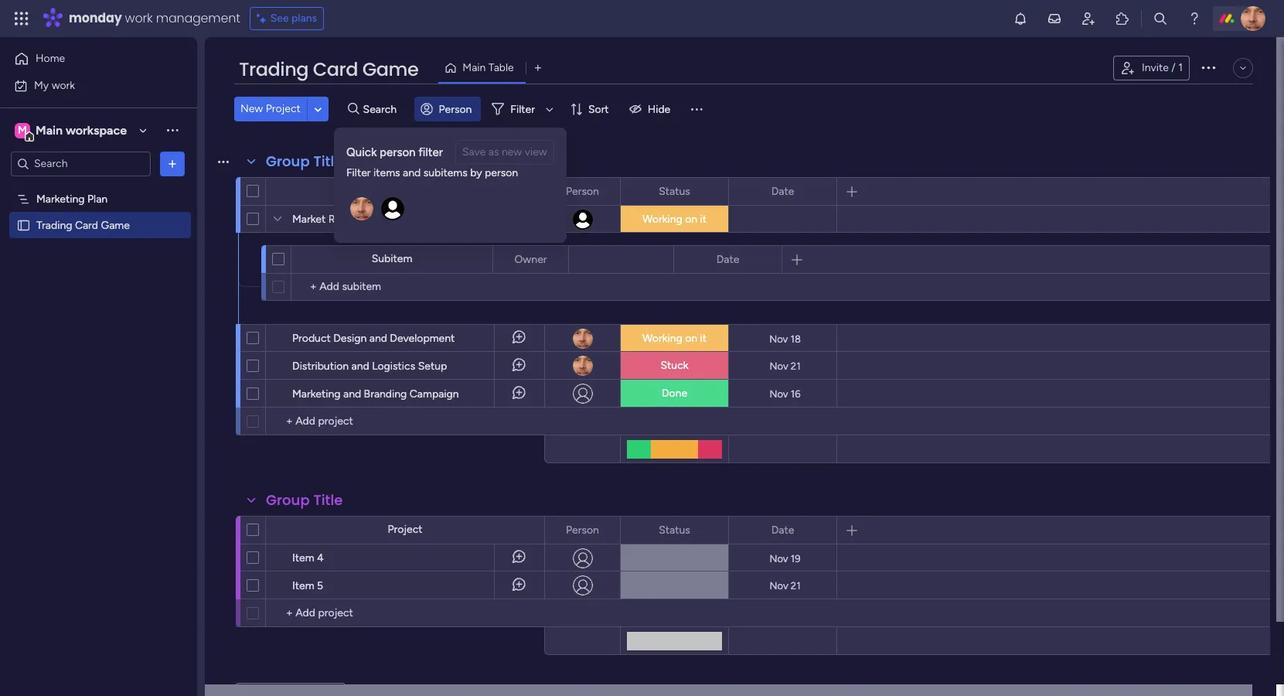 Task type: describe. For each thing, give the bounding box(es) containing it.
group title field for person
[[262, 490, 347, 511]]

status field for date
[[655, 522, 695, 539]]

monday
[[69, 9, 122, 27]]

1 21 from the top
[[791, 360, 801, 372]]

plans
[[292, 12, 317, 25]]

group for person
[[266, 152, 310, 171]]

subitems
[[424, 166, 468, 179]]

invite
[[1143, 61, 1170, 74]]

options image
[[1200, 58, 1218, 76]]

setup
[[418, 360, 447, 373]]

title for date
[[314, 152, 343, 171]]

nov 16
[[770, 388, 801, 400]]

person button
[[414, 97, 481, 121]]

see plans
[[271, 12, 317, 25]]

owner
[[515, 253, 547, 266]]

trading inside list box
[[36, 219, 72, 232]]

design
[[334, 332, 367, 345]]

game inside trading card game field
[[363, 56, 419, 82]]

1 vertical spatial person
[[566, 185, 599, 198]]

list box containing marketing plan
[[0, 183, 197, 447]]

Owner field
[[511, 251, 551, 268]]

/
[[1172, 61, 1176, 74]]

status for date
[[659, 523, 691, 536]]

date for owner
[[717, 253, 740, 266]]

main workspace
[[36, 123, 127, 137]]

project for date
[[388, 523, 423, 536]]

2 working from the top
[[643, 332, 683, 345]]

status field for person
[[655, 183, 695, 200]]

monday work management
[[69, 9, 240, 27]]

card inside list box
[[75, 219, 98, 232]]

stuck
[[661, 359, 689, 372]]

nov for marketing and branding campaign
[[770, 388, 789, 400]]

distribution
[[292, 360, 349, 373]]

trading inside field
[[239, 56, 309, 82]]

quick person filter
[[347, 145, 443, 159]]

trading card game inside field
[[239, 56, 419, 82]]

and for design
[[370, 332, 387, 345]]

logistics
[[372, 360, 416, 373]]

1 on from the top
[[686, 213, 698, 226]]

add view image
[[535, 62, 541, 74]]

product
[[292, 332, 331, 345]]

distribution and logistics setup
[[292, 360, 447, 373]]

development
[[390, 332, 455, 345]]

and for research
[[376, 213, 394, 226]]

project for person
[[388, 184, 423, 197]]

home button
[[9, 46, 166, 71]]

main table
[[463, 61, 514, 74]]

menu image
[[689, 101, 705, 117]]

branding
[[364, 388, 407, 401]]

1 nov 21 from the top
[[770, 360, 801, 372]]

group for date
[[266, 490, 310, 510]]

date field for status
[[768, 183, 799, 200]]

1 working from the top
[[643, 213, 683, 226]]

nov for item 5
[[770, 580, 789, 591]]

workspace selection element
[[15, 121, 129, 141]]

2 nov from the top
[[770, 360, 789, 372]]

invite members image
[[1081, 11, 1097, 26]]

m
[[18, 123, 27, 137]]

public board image
[[16, 218, 31, 232]]

my
[[34, 79, 49, 92]]

Search field
[[359, 98, 406, 120]]

see plans button
[[250, 7, 324, 30]]

filter for filter items and subitems by person
[[347, 166, 371, 179]]

4
[[317, 552, 324, 565]]

expand board header image
[[1238, 62, 1250, 74]]

project inside "button"
[[266, 102, 301, 115]]

item 4
[[292, 552, 324, 565]]

date field for owner
[[713, 251, 744, 268]]

trading card game inside list box
[[36, 219, 130, 232]]

and down 'distribution and logistics setup'
[[343, 388, 361, 401]]

market
[[292, 213, 326, 226]]

product design and development
[[292, 332, 455, 345]]

james peterson image
[[1242, 6, 1266, 31]]

2 vertical spatial person
[[566, 523, 599, 536]]

table
[[489, 61, 514, 74]]

work for monday
[[125, 9, 153, 27]]

2 it from the top
[[701, 332, 707, 345]]



Task type: locate. For each thing, give the bounding box(es) containing it.
status for person
[[659, 185, 691, 198]]

2 vertical spatial project
[[388, 523, 423, 536]]

0 vertical spatial on
[[686, 213, 698, 226]]

work
[[125, 9, 153, 27], [52, 79, 75, 92]]

1 horizontal spatial filter
[[511, 103, 535, 116]]

1 vertical spatial main
[[36, 123, 63, 137]]

help image
[[1187, 11, 1203, 26]]

nov
[[770, 333, 789, 345], [770, 360, 789, 372], [770, 388, 789, 400], [770, 553, 789, 564], [770, 580, 789, 591]]

nov down nov 19
[[770, 580, 789, 591]]

options image
[[165, 156, 180, 171]]

1 horizontal spatial main
[[463, 61, 486, 74]]

0 horizontal spatial work
[[52, 79, 75, 92]]

1 vertical spatial game
[[101, 219, 130, 232]]

arrow down image
[[541, 100, 559, 118]]

nov 21 down nov 19
[[770, 580, 801, 591]]

2 group title from the top
[[266, 490, 343, 510]]

sort button
[[564, 97, 619, 121]]

0 vertical spatial trading card game
[[239, 56, 419, 82]]

0 horizontal spatial person
[[380, 145, 416, 159]]

1 vertical spatial group title field
[[262, 490, 347, 511]]

2 nov 21 from the top
[[770, 580, 801, 591]]

and right design at the left
[[370, 332, 387, 345]]

working
[[643, 213, 683, 226], [643, 332, 683, 345]]

person
[[380, 145, 416, 159], [485, 166, 518, 179]]

2 group from the top
[[266, 490, 310, 510]]

Status field
[[655, 183, 695, 200], [655, 522, 695, 539]]

marketing left plan
[[36, 192, 85, 205]]

main inside "button"
[[463, 61, 486, 74]]

0 horizontal spatial filter
[[347, 166, 371, 179]]

0 vertical spatial it
[[701, 213, 707, 226]]

my work
[[34, 79, 75, 92]]

and
[[403, 166, 421, 179], [376, 213, 394, 226], [370, 332, 387, 345], [352, 360, 370, 373], [343, 388, 361, 401]]

game down plan
[[101, 219, 130, 232]]

1 item from the top
[[292, 552, 315, 565]]

plan
[[87, 192, 108, 205]]

1 working on it from the top
[[643, 213, 707, 226]]

1 group title from the top
[[266, 152, 343, 171]]

+ Add subitem text field
[[299, 278, 460, 296]]

1 horizontal spatial trading
[[239, 56, 309, 82]]

marketing
[[36, 192, 85, 205], [292, 388, 341, 401]]

marketing down distribution
[[292, 388, 341, 401]]

person inside person popup button
[[439, 103, 472, 116]]

1 vertical spatial status field
[[655, 522, 695, 539]]

0 vertical spatial work
[[125, 9, 153, 27]]

5
[[317, 579, 323, 593]]

Person field
[[562, 183, 603, 200], [562, 522, 603, 539]]

0 vertical spatial person field
[[562, 183, 603, 200]]

1 vertical spatial date field
[[713, 251, 744, 268]]

1 horizontal spatial work
[[125, 9, 153, 27]]

notifications image
[[1013, 11, 1029, 26]]

main for main table
[[463, 61, 486, 74]]

nov 21 down nov 18
[[770, 360, 801, 372]]

option
[[0, 185, 197, 188]]

1 group from the top
[[266, 152, 310, 171]]

and down design at the left
[[352, 360, 370, 373]]

workspace image
[[15, 122, 30, 139]]

trading card game up 'angle down' image
[[239, 56, 419, 82]]

date
[[772, 185, 795, 198], [717, 253, 740, 266], [772, 523, 795, 536]]

by
[[471, 166, 482, 179]]

invite / 1
[[1143, 61, 1184, 74]]

nov 19
[[770, 553, 801, 564]]

main table button
[[439, 56, 526, 80]]

market research and target audience analysis
[[292, 213, 518, 226]]

0 vertical spatial status
[[659, 185, 691, 198]]

0 vertical spatial main
[[463, 61, 486, 74]]

card down plan
[[75, 219, 98, 232]]

0 horizontal spatial trading
[[36, 219, 72, 232]]

analysis
[[479, 213, 518, 226]]

1 vertical spatial nov 21
[[770, 580, 801, 591]]

apps image
[[1116, 11, 1131, 26]]

21
[[791, 360, 801, 372], [791, 580, 801, 591]]

Search in workspace field
[[32, 155, 129, 173]]

1 vertical spatial it
[[701, 332, 707, 345]]

16
[[791, 388, 801, 400]]

group down 'new project' "button"
[[266, 152, 310, 171]]

1 person field from the top
[[562, 183, 603, 200]]

2 vertical spatial date field
[[768, 522, 799, 539]]

working on it
[[643, 213, 707, 226], [643, 332, 707, 345]]

filter left arrow down icon
[[511, 103, 535, 116]]

status
[[659, 185, 691, 198], [659, 523, 691, 536]]

filter for filter
[[511, 103, 535, 116]]

2 title from the top
[[314, 490, 343, 510]]

item for item 5
[[292, 579, 315, 593]]

card
[[313, 56, 358, 82], [75, 219, 98, 232]]

2 group title field from the top
[[262, 490, 347, 511]]

1 horizontal spatial game
[[363, 56, 419, 82]]

angle down image
[[315, 103, 322, 115]]

filter
[[511, 103, 535, 116], [347, 166, 371, 179]]

work right monday
[[125, 9, 153, 27]]

0 horizontal spatial trading card game
[[36, 219, 130, 232]]

0 vertical spatial person
[[439, 103, 472, 116]]

0 vertical spatial working
[[643, 213, 683, 226]]

new project
[[241, 102, 301, 115]]

main
[[463, 61, 486, 74], [36, 123, 63, 137]]

group title down 'angle down' image
[[266, 152, 343, 171]]

marketing inside list box
[[36, 192, 85, 205]]

date for status
[[772, 185, 795, 198]]

2 status field from the top
[[655, 522, 695, 539]]

see
[[271, 12, 289, 25]]

1 vertical spatial status
[[659, 523, 691, 536]]

card up 'angle down' image
[[313, 56, 358, 82]]

2 working on it from the top
[[643, 332, 707, 345]]

Date field
[[768, 183, 799, 200], [713, 251, 744, 268], [768, 522, 799, 539]]

19
[[791, 553, 801, 564]]

nov left 19
[[770, 553, 789, 564]]

and right items
[[403, 166, 421, 179]]

item left 5
[[292, 579, 315, 593]]

nov down nov 18
[[770, 360, 789, 372]]

nov 21
[[770, 360, 801, 372], [770, 580, 801, 591]]

1 status from the top
[[659, 185, 691, 198]]

and left target
[[376, 213, 394, 226]]

work right 'my'
[[52, 79, 75, 92]]

+ Add project text field
[[274, 604, 538, 623]]

group title field down 'angle down' image
[[262, 152, 347, 172]]

search everything image
[[1153, 11, 1169, 26]]

workspace
[[66, 123, 127, 137]]

group title
[[266, 152, 343, 171], [266, 490, 343, 510]]

nov left the 18
[[770, 333, 789, 345]]

1 vertical spatial group title
[[266, 490, 343, 510]]

filter
[[419, 145, 443, 159]]

group title for date
[[266, 490, 343, 510]]

title up 4
[[314, 490, 343, 510]]

filter items and subitems by person
[[347, 166, 518, 179]]

Group Title field
[[262, 152, 347, 172], [262, 490, 347, 511]]

1 vertical spatial working
[[643, 332, 683, 345]]

0 vertical spatial project
[[266, 102, 301, 115]]

group title field for date
[[262, 152, 347, 172]]

and for items
[[403, 166, 421, 179]]

main right workspace image
[[36, 123, 63, 137]]

1 horizontal spatial person
[[485, 166, 518, 179]]

workspace options image
[[165, 122, 180, 138]]

group title field up item 4
[[262, 490, 347, 511]]

1 vertical spatial 21
[[791, 580, 801, 591]]

trading right public board icon
[[36, 219, 72, 232]]

0 vertical spatial item
[[292, 552, 315, 565]]

18
[[791, 333, 801, 345]]

management
[[156, 9, 240, 27]]

quick
[[347, 145, 377, 159]]

1 vertical spatial item
[[292, 579, 315, 593]]

target
[[397, 213, 427, 226]]

1 vertical spatial project
[[388, 184, 423, 197]]

sort
[[589, 103, 609, 116]]

1 horizontal spatial marketing
[[292, 388, 341, 401]]

0 vertical spatial group
[[266, 152, 310, 171]]

select product image
[[14, 11, 29, 26]]

2 21 from the top
[[791, 580, 801, 591]]

0 vertical spatial title
[[314, 152, 343, 171]]

marketing plan
[[36, 192, 108, 205]]

hide
[[648, 103, 671, 116]]

work inside button
[[52, 79, 75, 92]]

title left quick
[[314, 152, 343, 171]]

4 nov from the top
[[770, 553, 789, 564]]

campaign
[[410, 388, 459, 401]]

marketing for marketing plan
[[36, 192, 85, 205]]

1 vertical spatial trading card game
[[36, 219, 130, 232]]

0 vertical spatial working on it
[[643, 213, 707, 226]]

nov 18
[[770, 333, 801, 345]]

0 vertical spatial card
[[313, 56, 358, 82]]

invite / 1 button
[[1114, 56, 1191, 80]]

0 vertical spatial filter
[[511, 103, 535, 116]]

5 nov from the top
[[770, 580, 789, 591]]

nov for product design and development
[[770, 333, 789, 345]]

0 vertical spatial date
[[772, 185, 795, 198]]

0 vertical spatial nov 21
[[770, 360, 801, 372]]

2 vertical spatial date
[[772, 523, 795, 536]]

21 down 19
[[791, 580, 801, 591]]

1 vertical spatial card
[[75, 219, 98, 232]]

0 vertical spatial marketing
[[36, 192, 85, 205]]

0 vertical spatial status field
[[655, 183, 695, 200]]

item for item 4
[[292, 552, 315, 565]]

0 vertical spatial game
[[363, 56, 419, 82]]

filter inside popup button
[[511, 103, 535, 116]]

0 vertical spatial group title
[[266, 152, 343, 171]]

card inside trading card game field
[[313, 56, 358, 82]]

filter down quick
[[347, 166, 371, 179]]

2 on from the top
[[686, 332, 698, 345]]

nov left 16
[[770, 388, 789, 400]]

subitem
[[372, 252, 413, 265]]

1 vertical spatial title
[[314, 490, 343, 510]]

title for person
[[314, 490, 343, 510]]

1 group title field from the top
[[262, 152, 347, 172]]

1
[[1179, 61, 1184, 74]]

main left table
[[463, 61, 486, 74]]

game up search "field" in the top of the page
[[363, 56, 419, 82]]

hide button
[[623, 97, 680, 121]]

person up items
[[380, 145, 416, 159]]

1 nov from the top
[[770, 333, 789, 345]]

project
[[266, 102, 301, 115], [388, 184, 423, 197], [388, 523, 423, 536]]

main inside workspace selection element
[[36, 123, 63, 137]]

inbox image
[[1047, 11, 1063, 26]]

0 vertical spatial 21
[[791, 360, 801, 372]]

1 vertical spatial working on it
[[643, 332, 707, 345]]

filter button
[[486, 97, 559, 121]]

group
[[266, 152, 310, 171], [266, 490, 310, 510]]

audience
[[430, 213, 476, 226]]

main for main workspace
[[36, 123, 63, 137]]

0 vertical spatial group title field
[[262, 152, 347, 172]]

person right by
[[485, 166, 518, 179]]

research
[[329, 213, 373, 226]]

group up item 4
[[266, 490, 310, 510]]

title
[[314, 152, 343, 171], [314, 490, 343, 510]]

marketing for marketing and branding campaign
[[292, 388, 341, 401]]

group title for person
[[266, 152, 343, 171]]

1 vertical spatial filter
[[347, 166, 371, 179]]

marketing and branding campaign
[[292, 388, 459, 401]]

+ Add project text field
[[274, 412, 538, 431]]

2 status from the top
[[659, 523, 691, 536]]

game
[[363, 56, 419, 82], [101, 219, 130, 232]]

21 down the 18
[[791, 360, 801, 372]]

new project button
[[234, 97, 307, 121]]

new
[[241, 102, 263, 115]]

2 item from the top
[[292, 579, 315, 593]]

trading card game
[[239, 56, 419, 82], [36, 219, 130, 232]]

1 status field from the top
[[655, 183, 695, 200]]

it
[[701, 213, 707, 226], [701, 332, 707, 345]]

1 horizontal spatial card
[[313, 56, 358, 82]]

1 vertical spatial on
[[686, 332, 698, 345]]

work for my
[[52, 79, 75, 92]]

item
[[292, 552, 315, 565], [292, 579, 315, 593]]

item left 4
[[292, 552, 315, 565]]

item 5
[[292, 579, 323, 593]]

1 vertical spatial trading
[[36, 219, 72, 232]]

trading card game down marketing plan
[[36, 219, 130, 232]]

group title up item 4
[[266, 490, 343, 510]]

v2 search image
[[348, 100, 359, 118]]

my work button
[[9, 73, 166, 98]]

0 vertical spatial trading
[[239, 56, 309, 82]]

list box
[[0, 183, 197, 447]]

0 horizontal spatial game
[[101, 219, 130, 232]]

items
[[374, 166, 400, 179]]

1 vertical spatial group
[[266, 490, 310, 510]]

1 it from the top
[[701, 213, 707, 226]]

done
[[662, 387, 688, 400]]

person
[[439, 103, 472, 116], [566, 185, 599, 198], [566, 523, 599, 536]]

0 horizontal spatial main
[[36, 123, 63, 137]]

2 person field from the top
[[562, 522, 603, 539]]

0 horizontal spatial card
[[75, 219, 98, 232]]

Trading Card Game field
[[235, 56, 423, 83]]

0 horizontal spatial marketing
[[36, 192, 85, 205]]

1 vertical spatial work
[[52, 79, 75, 92]]

1 vertical spatial person
[[485, 166, 518, 179]]

3 nov from the top
[[770, 388, 789, 400]]

0 vertical spatial date field
[[768, 183, 799, 200]]

trading
[[239, 56, 309, 82], [36, 219, 72, 232]]

on
[[686, 213, 698, 226], [686, 332, 698, 345]]

1 title from the top
[[314, 152, 343, 171]]

1 vertical spatial date
[[717, 253, 740, 266]]

home
[[36, 52, 65, 65]]

1 vertical spatial person field
[[562, 522, 603, 539]]

trading up new project
[[239, 56, 309, 82]]

0 vertical spatial person
[[380, 145, 416, 159]]

1 vertical spatial marketing
[[292, 388, 341, 401]]

1 horizontal spatial trading card game
[[239, 56, 419, 82]]



Task type: vqa. For each thing, say whether or not it's contained in the screenshot.
v2 calendar view small outline "image" related to Sprint Start Date
no



